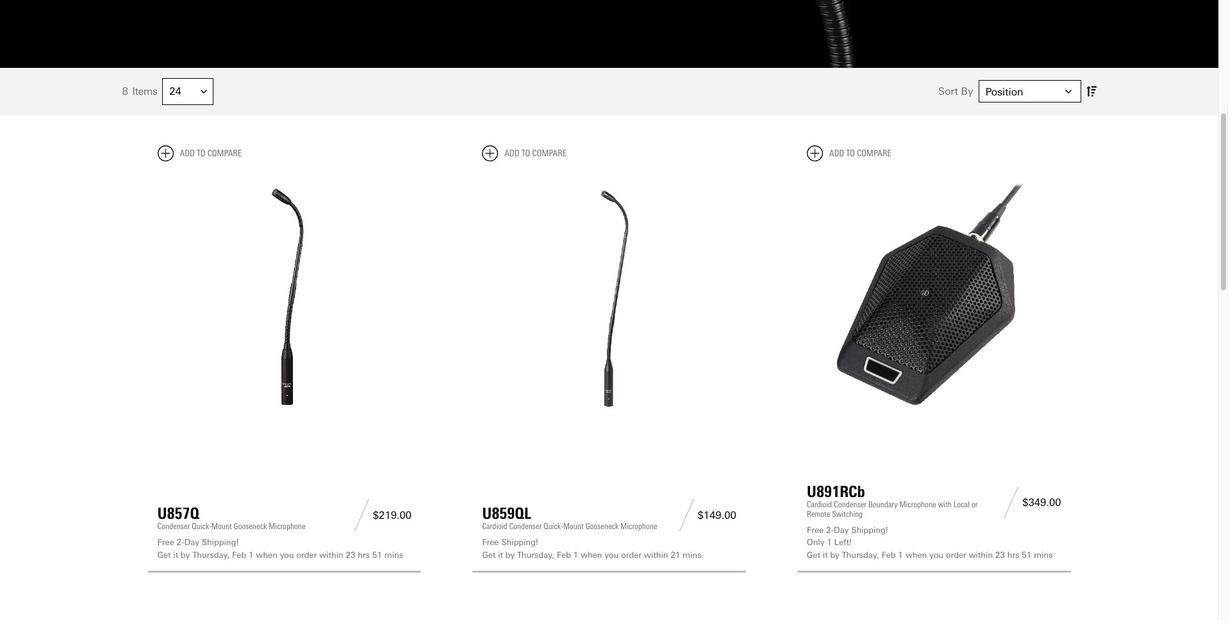 Task type: locate. For each thing, give the bounding box(es) containing it.
add for u857q
[[180, 148, 195, 159]]

mount up free shipping! get it by thursday, feb 1 when you order within 21 mins
[[564, 522, 584, 532]]

it inside free 2 -day shipping! only 1 left! get it by thursday, feb 1 when you order within 23 hrs 51 mins
[[823, 551, 828, 560]]

1 quick- from the left
[[192, 522, 211, 532]]

1 horizontal spatial cardioid
[[807, 500, 833, 510]]

1 horizontal spatial quick-
[[544, 522, 564, 532]]

0 vertical spatial day
[[834, 526, 849, 535]]

1 get from the left
[[157, 551, 171, 560]]

0 horizontal spatial add
[[180, 148, 195, 159]]

$149.00
[[698, 510, 737, 522]]

cardioid for u891rcb
[[807, 500, 833, 510]]

u857q condenser quick-mount gooseneck microphone
[[157, 505, 306, 532]]

thursday, inside free 2 -day shipping! get it by thursday, feb 1 when you order within 23 hrs 51 mins
[[192, 551, 230, 560]]

1 down u857q condenser quick-mount gooseneck microphone
[[249, 551, 254, 560]]

2 feb from the left
[[557, 551, 571, 560]]

1 horizontal spatial it
[[498, 551, 503, 560]]

by
[[181, 551, 190, 560], [506, 551, 515, 560], [831, 551, 840, 560]]

51 down $219.00 on the left bottom
[[373, 551, 382, 560]]

2 23 from the left
[[996, 551, 1006, 560]]

shipping!
[[852, 526, 889, 535], [202, 538, 239, 548], [502, 538, 539, 548]]

2 it from the left
[[498, 551, 503, 560]]

it down u857q
[[173, 551, 178, 560]]

0 horizontal spatial quick-
[[192, 522, 211, 532]]

free for u857q
[[157, 538, 174, 548]]

1 hrs from the left
[[358, 551, 370, 560]]

1 horizontal spatial add
[[505, 148, 520, 159]]

by down left!
[[831, 551, 840, 560]]

u859ql cardioid condenser quick-mount gooseneck microphone
[[482, 505, 658, 532]]

2 horizontal spatial shipping!
[[852, 526, 889, 535]]

day inside free 2 -day shipping! only 1 left! get it by thursday, feb 1 when you order within 23 hrs 51 mins
[[834, 526, 849, 535]]

add
[[180, 148, 195, 159], [505, 148, 520, 159], [830, 148, 845, 159]]

1 mount from the left
[[211, 522, 232, 532]]

feb inside free 2 -day shipping! get it by thursday, feb 1 when you order within 23 hrs 51 mins
[[232, 551, 246, 560]]

within inside free 2 -day shipping! only 1 left! get it by thursday, feb 1 when you order within 23 hrs 51 mins
[[969, 551, 993, 560]]

3 it from the left
[[823, 551, 828, 560]]

3 feb from the left
[[882, 551, 896, 560]]

1 horizontal spatial feb
[[557, 551, 571, 560]]

shipping! down u857q condenser quick-mount gooseneck microphone
[[202, 538, 239, 548]]

0 horizontal spatial add to compare button
[[157, 145, 242, 161]]

1 horizontal spatial microphone
[[621, 522, 658, 532]]

0 horizontal spatial day
[[184, 538, 199, 548]]

gooseneck inside u857q condenser quick-mount gooseneck microphone
[[234, 522, 267, 532]]

1 horizontal spatial mins
[[683, 551, 702, 560]]

0 horizontal spatial microphone
[[269, 522, 306, 532]]

1 horizontal spatial divider line image
[[676, 500, 698, 532]]

feb down u859ql cardioid condenser quick-mount gooseneck microphone
[[557, 551, 571, 560]]

1 horizontal spatial 23
[[996, 551, 1006, 560]]

left!
[[835, 538, 852, 548]]

add to compare for u857q
[[180, 148, 242, 159]]

2 horizontal spatial order
[[946, 551, 967, 560]]

2 within from the left
[[644, 551, 669, 560]]

thursday, inside free shipping! get it by thursday, feb 1 when you order within 21 mins
[[517, 551, 555, 560]]

2 horizontal spatial condenser
[[834, 500, 867, 510]]

shipping! inside free 2 -day shipping! only 1 left! get it by thursday, feb 1 when you order within 23 hrs 51 mins
[[852, 526, 889, 535]]

23 inside free 2 -day shipping! only 1 left! get it by thursday, feb 1 when you order within 23 hrs 51 mins
[[996, 551, 1006, 560]]

1 by from the left
[[181, 551, 190, 560]]

0 horizontal spatial gooseneck
[[234, 522, 267, 532]]

within inside free shipping! get it by thursday, feb 1 when you order within 21 mins
[[644, 551, 669, 560]]

0 horizontal spatial 2
[[177, 538, 182, 548]]

shipping! down switching
[[852, 526, 889, 535]]

0 horizontal spatial mins
[[385, 551, 403, 560]]

by inside free 2 -day shipping! only 1 left! get it by thursday, feb 1 when you order within 23 hrs 51 mins
[[831, 551, 840, 560]]

1 horizontal spatial mount
[[564, 522, 584, 532]]

hrs
[[358, 551, 370, 560], [1008, 551, 1020, 560]]

0 horizontal spatial free
[[157, 538, 174, 548]]

2 mount from the left
[[564, 522, 584, 532]]

by down u859ql at the bottom
[[506, 551, 515, 560]]

hrs inside free 2 -day shipping! get it by thursday, feb 1 when you order within 23 hrs 51 mins
[[358, 551, 370, 560]]

by inside free shipping! get it by thursday, feb 1 when you order within 21 mins
[[506, 551, 515, 560]]

3 you from the left
[[930, 551, 944, 560]]

quick-
[[192, 522, 211, 532], [544, 522, 564, 532]]

2 horizontal spatial you
[[930, 551, 944, 560]]

2
[[827, 526, 831, 535], [177, 538, 182, 548]]

2 order from the left
[[622, 551, 642, 560]]

within
[[320, 551, 344, 560], [644, 551, 669, 560], [969, 551, 993, 560]]

0 horizontal spatial you
[[280, 551, 294, 560]]

1 horizontal spatial you
[[605, 551, 619, 560]]

0 horizontal spatial get
[[157, 551, 171, 560]]

2 hrs from the left
[[1008, 551, 1020, 560]]

0 horizontal spatial 51
[[373, 551, 382, 560]]

2 horizontal spatial divider line image
[[1001, 487, 1023, 519]]

1 it from the left
[[173, 551, 178, 560]]

51 inside free 2 -day shipping! get it by thursday, feb 1 when you order within 23 hrs 51 mins
[[373, 551, 382, 560]]

3 order from the left
[[946, 551, 967, 560]]

- inside free 2 -day shipping! only 1 left! get it by thursday, feb 1 when you order within 23 hrs 51 mins
[[831, 526, 834, 535]]

condenser
[[834, 500, 867, 510], [157, 522, 190, 532], [509, 522, 542, 532]]

$219.00
[[373, 510, 412, 522]]

carrat down image
[[201, 88, 207, 95]]

2 mins from the left
[[683, 551, 702, 560]]

3 add to compare from the left
[[830, 148, 892, 159]]

thursday, down left!
[[842, 551, 880, 560]]

2 when from the left
[[581, 551, 603, 560]]

1 order from the left
[[297, 551, 317, 560]]

0 horizontal spatial -
[[182, 538, 184, 548]]

1 horizontal spatial when
[[581, 551, 603, 560]]

2 down u857q
[[177, 538, 182, 548]]

thursday, down u859ql cardioid condenser quick-mount gooseneck microphone
[[517, 551, 555, 560]]

mins inside free shipping! get it by thursday, feb 1 when you order within 21 mins
[[683, 551, 702, 560]]

0 horizontal spatial feb
[[232, 551, 246, 560]]

1 51 from the left
[[373, 551, 382, 560]]

shipping! inside free 2 -day shipping! get it by thursday, feb 1 when you order within 23 hrs 51 mins
[[202, 538, 239, 548]]

2 gooseneck from the left
[[586, 522, 619, 532]]

day up left!
[[834, 526, 849, 535]]

1 inside free 2 -day shipping! get it by thursday, feb 1 when you order within 23 hrs 51 mins
[[249, 551, 254, 560]]

0 horizontal spatial order
[[297, 551, 317, 560]]

mount
[[211, 522, 232, 532], [564, 522, 584, 532]]

1 feb from the left
[[232, 551, 246, 560]]

3 by from the left
[[831, 551, 840, 560]]

1 mins from the left
[[385, 551, 403, 560]]

3 add to compare button from the left
[[807, 145, 892, 161]]

1 horizontal spatial 2
[[827, 526, 831, 535]]

2 by from the left
[[506, 551, 515, 560]]

get inside free 2 -day shipping! get it by thursday, feb 1 when you order within 23 hrs 51 mins
[[157, 551, 171, 560]]

3 compare from the left
[[857, 148, 892, 159]]

2 horizontal spatial to
[[847, 148, 855, 159]]

condenser inside u859ql cardioid condenser quick-mount gooseneck microphone
[[509, 522, 542, 532]]

2 horizontal spatial by
[[831, 551, 840, 560]]

1 to from the left
[[197, 148, 206, 159]]

you
[[280, 551, 294, 560], [605, 551, 619, 560], [930, 551, 944, 560]]

3 mins from the left
[[1035, 551, 1053, 560]]

free 2 -day shipping! get it by thursday, feb 1 when you order within 23 hrs 51 mins
[[157, 538, 403, 560]]

microphone left with
[[900, 500, 937, 510]]

mount inside u859ql cardioid condenser quick-mount gooseneck microphone
[[564, 522, 584, 532]]

u859ql
[[482, 505, 532, 524]]

order inside free 2 -day shipping! get it by thursday, feb 1 when you order within 23 hrs 51 mins
[[297, 551, 317, 560]]

add to compare button
[[157, 145, 242, 161], [482, 145, 567, 161], [807, 145, 892, 161]]

free inside free 2 -day shipping! get it by thursday, feb 1 when you order within 23 hrs 51 mins
[[157, 538, 174, 548]]

cardioid
[[807, 500, 833, 510], [482, 522, 508, 532]]

when down u859ql cardioid condenser quick-mount gooseneck microphone
[[581, 551, 603, 560]]

feb down boundary
[[882, 551, 896, 560]]

feb
[[232, 551, 246, 560], [557, 551, 571, 560], [882, 551, 896, 560]]

2 horizontal spatial when
[[906, 551, 928, 560]]

u859ql image
[[482, 172, 737, 426]]

mount right u857q
[[211, 522, 232, 532]]

2 horizontal spatial within
[[969, 551, 993, 560]]

u891rcb cardioid condenser boundary microphone with local or remote switching
[[807, 483, 978, 519]]

mins right 21
[[683, 551, 702, 560]]

items
[[132, 85, 157, 97]]

1 horizontal spatial condenser
[[509, 522, 542, 532]]

1 horizontal spatial 51
[[1022, 551, 1032, 560]]

mins down $219.00 on the left bottom
[[385, 551, 403, 560]]

free inside free shipping! get it by thursday, feb 1 when you order within 21 mins
[[482, 538, 499, 548]]

cardioid inside u891rcb cardioid condenser boundary microphone with local or remote switching
[[807, 500, 833, 510]]

gooseneck
[[234, 522, 267, 532], [586, 522, 619, 532]]

u857q
[[157, 505, 199, 524]]

1 when from the left
[[256, 551, 278, 560]]

compare for u857q
[[208, 148, 242, 159]]

0 horizontal spatial condenser
[[157, 522, 190, 532]]

1 horizontal spatial order
[[622, 551, 642, 560]]

1 gooseneck from the left
[[234, 522, 267, 532]]

1 vertical spatial 2
[[177, 538, 182, 548]]

it
[[173, 551, 178, 560], [498, 551, 503, 560], [823, 551, 828, 560]]

2 horizontal spatial feb
[[882, 551, 896, 560]]

2 horizontal spatial microphone
[[900, 500, 937, 510]]

mins
[[385, 551, 403, 560], [683, 551, 702, 560], [1035, 551, 1053, 560]]

1 vertical spatial -
[[182, 538, 184, 548]]

1 23 from the left
[[346, 551, 356, 560]]

1 horizontal spatial gooseneck
[[586, 522, 619, 532]]

51
[[373, 551, 382, 560], [1022, 551, 1032, 560]]

feb down u857q condenser quick-mount gooseneck microphone
[[232, 551, 246, 560]]

0 horizontal spatial when
[[256, 551, 278, 560]]

51 inside free 2 -day shipping! only 1 left! get it by thursday, feb 1 when you order within 23 hrs 51 mins
[[1022, 551, 1032, 560]]

0 horizontal spatial hrs
[[358, 551, 370, 560]]

1 horizontal spatial -
[[831, 526, 834, 535]]

1 within from the left
[[320, 551, 344, 560]]

gooseneck up free shipping! get it by thursday, feb 1 when you order within 21 mins
[[586, 522, 619, 532]]

compare for u891rcb
[[857, 148, 892, 159]]

1 down u891rcb cardioid condenser boundary microphone with local or remote switching
[[899, 551, 904, 560]]

$349.00
[[1023, 497, 1062, 509]]

shipping! inside free shipping! get it by thursday, feb 1 when you order within 21 mins
[[502, 538, 539, 548]]

day for by
[[184, 538, 199, 548]]

day inside free 2 -day shipping! get it by thursday, feb 1 when you order within 23 hrs 51 mins
[[184, 538, 199, 548]]

2 horizontal spatial add to compare
[[830, 148, 892, 159]]

2 horizontal spatial it
[[823, 551, 828, 560]]

cardioid for u859ql
[[482, 522, 508, 532]]

1 horizontal spatial free
[[482, 538, 499, 548]]

add to compare
[[180, 148, 242, 159], [505, 148, 567, 159], [830, 148, 892, 159]]

free down u857q
[[157, 538, 174, 548]]

1 inside free shipping! get it by thursday, feb 1 when you order within 21 mins
[[574, 551, 579, 560]]

- inside free 2 -day shipping! get it by thursday, feb 1 when you order within 23 hrs 51 mins
[[182, 538, 184, 548]]

when
[[256, 551, 278, 560], [581, 551, 603, 560], [906, 551, 928, 560]]

2 horizontal spatial free
[[807, 526, 824, 535]]

51 down $349.00
[[1022, 551, 1032, 560]]

feb inside free shipping! get it by thursday, feb 1 when you order within 21 mins
[[557, 551, 571, 560]]

1
[[828, 538, 832, 548], [249, 551, 254, 560], [574, 551, 579, 560], [899, 551, 904, 560]]

0 horizontal spatial 23
[[346, 551, 356, 560]]

1 horizontal spatial thursday,
[[517, 551, 555, 560]]

by
[[962, 85, 974, 98]]

thursday,
[[192, 551, 230, 560], [517, 551, 555, 560], [842, 551, 880, 560]]

0 vertical spatial -
[[831, 526, 834, 535]]

microphone up free 2 -day shipping! get it by thursday, feb 1 when you order within 23 hrs 51 mins
[[269, 522, 306, 532]]

mins down $349.00
[[1035, 551, 1053, 560]]

1 horizontal spatial shipping!
[[502, 538, 539, 548]]

- down switching
[[831, 526, 834, 535]]

1 vertical spatial day
[[184, 538, 199, 548]]

0 horizontal spatial add to compare
[[180, 148, 242, 159]]

2 add from the left
[[505, 148, 520, 159]]

1 down u859ql cardioid condenser quick-mount gooseneck microphone
[[574, 551, 579, 560]]

free up only
[[807, 526, 824, 535]]

1 horizontal spatial hrs
[[1008, 551, 1020, 560]]

0 horizontal spatial mount
[[211, 522, 232, 532]]

free
[[807, 526, 824, 535], [157, 538, 174, 548], [482, 538, 499, 548]]

day
[[834, 526, 849, 535], [184, 538, 199, 548]]

2 down remote
[[827, 526, 831, 535]]

-
[[831, 526, 834, 535], [182, 538, 184, 548]]

when down u891rcb cardioid condenser boundary microphone with local or remote switching
[[906, 551, 928, 560]]

get
[[157, 551, 171, 560], [482, 551, 496, 560], [807, 551, 821, 560]]

when down u857q condenser quick-mount gooseneck microphone
[[256, 551, 278, 560]]

to
[[197, 148, 206, 159], [522, 148, 530, 159], [847, 148, 855, 159]]

1 horizontal spatial get
[[482, 551, 496, 560]]

23
[[346, 551, 356, 560], [996, 551, 1006, 560]]

0 horizontal spatial to
[[197, 148, 206, 159]]

it down u859ql at the bottom
[[498, 551, 503, 560]]

0 vertical spatial 2
[[827, 526, 831, 535]]

free down u859ql at the bottom
[[482, 538, 499, 548]]

2 horizontal spatial get
[[807, 551, 821, 560]]

2 inside free 2 -day shipping! only 1 left! get it by thursday, feb 1 when you order within 23 hrs 51 mins
[[827, 526, 831, 535]]

2 horizontal spatial compare
[[857, 148, 892, 159]]

hrs inside free 2 -day shipping! only 1 left! get it by thursday, feb 1 when you order within 23 hrs 51 mins
[[1008, 551, 1020, 560]]

3 add from the left
[[830, 148, 845, 159]]

1 horizontal spatial add to compare
[[505, 148, 567, 159]]

1 horizontal spatial to
[[522, 148, 530, 159]]

when inside free shipping! get it by thursday, feb 1 when you order within 21 mins
[[581, 551, 603, 560]]

add to compare for u891rcb
[[830, 148, 892, 159]]

0 horizontal spatial divider line image
[[351, 500, 373, 532]]

get down only
[[807, 551, 821, 560]]

1 horizontal spatial day
[[834, 526, 849, 535]]

by down u857q
[[181, 551, 190, 560]]

0 horizontal spatial cardioid
[[482, 522, 508, 532]]

cardioid inside u859ql cardioid condenser quick-mount gooseneck microphone
[[482, 522, 508, 532]]

you inside free 2 -day shipping! only 1 left! get it by thursday, feb 1 when you order within 23 hrs 51 mins
[[930, 551, 944, 560]]

0 horizontal spatial compare
[[208, 148, 242, 159]]

1 add to compare button from the left
[[157, 145, 242, 161]]

to for u859ql
[[522, 148, 530, 159]]

day down u857q
[[184, 538, 199, 548]]

2 inside free 2 -day shipping! get it by thursday, feb 1 when you order within 23 hrs 51 mins
[[177, 538, 182, 548]]

0 horizontal spatial within
[[320, 551, 344, 560]]

condenser for u891rcb
[[834, 500, 867, 510]]

2 horizontal spatial mins
[[1035, 551, 1053, 560]]

1 horizontal spatial within
[[644, 551, 669, 560]]

compare
[[208, 148, 242, 159], [533, 148, 567, 159], [857, 148, 892, 159]]

1 horizontal spatial add to compare button
[[482, 145, 567, 161]]

1 compare from the left
[[208, 148, 242, 159]]

order inside free 2 -day shipping! only 1 left! get it by thursday, feb 1 when you order within 23 hrs 51 mins
[[946, 551, 967, 560]]

thursday, down u857q condenser quick-mount gooseneck microphone
[[192, 551, 230, 560]]

divider line image
[[1001, 487, 1023, 519], [351, 500, 373, 532], [676, 500, 698, 532]]

2 you from the left
[[605, 551, 619, 560]]

3 to from the left
[[847, 148, 855, 159]]

carrat down image
[[1066, 88, 1072, 95]]

microphone up free shipping! get it by thursday, feb 1 when you order within 21 mins
[[621, 522, 658, 532]]

add for u859ql
[[505, 148, 520, 159]]

2 compare from the left
[[533, 148, 567, 159]]

2 horizontal spatial thursday,
[[842, 551, 880, 560]]

- down u857q
[[182, 538, 184, 548]]

1 thursday, from the left
[[192, 551, 230, 560]]

microphone
[[900, 500, 937, 510], [269, 522, 306, 532], [621, 522, 658, 532]]

get down u859ql at the bottom
[[482, 551, 496, 560]]

3 within from the left
[[969, 551, 993, 560]]

condenser inside u891rcb cardioid condenser boundary microphone with local or remote switching
[[834, 500, 867, 510]]

within inside free 2 -day shipping! get it by thursday, feb 1 when you order within 23 hrs 51 mins
[[320, 551, 344, 560]]

unipoint image
[[0, 0, 1219, 68]]

gooseneck up free 2 -day shipping! get it by thursday, feb 1 when you order within 23 hrs 51 mins
[[234, 522, 267, 532]]

add to compare button for u857q
[[157, 145, 242, 161]]

1 vertical spatial cardioid
[[482, 522, 508, 532]]

2 to from the left
[[522, 148, 530, 159]]

1 left left!
[[828, 538, 832, 548]]

microphone inside u859ql cardioid condenser quick-mount gooseneck microphone
[[621, 522, 658, 532]]

0 horizontal spatial thursday,
[[192, 551, 230, 560]]

2 quick- from the left
[[544, 522, 564, 532]]

boundary
[[869, 500, 898, 510]]

order
[[297, 551, 317, 560], [622, 551, 642, 560], [946, 551, 967, 560]]

3 thursday, from the left
[[842, 551, 880, 560]]

2 thursday, from the left
[[517, 551, 555, 560]]

get down u857q
[[157, 551, 171, 560]]

shipping! down u859ql at the bottom
[[502, 538, 539, 548]]

2 add to compare from the left
[[505, 148, 567, 159]]

3 get from the left
[[807, 551, 821, 560]]

free 2 -day shipping! only 1 left! get it by thursday, feb 1 when you order within 23 hrs 51 mins
[[807, 526, 1053, 560]]

when inside free 2 -day shipping! only 1 left! get it by thursday, feb 1 when you order within 23 hrs 51 mins
[[906, 551, 928, 560]]

1 horizontal spatial compare
[[533, 148, 567, 159]]

1 horizontal spatial by
[[506, 551, 515, 560]]

0 horizontal spatial by
[[181, 551, 190, 560]]

8 items
[[122, 85, 157, 97]]

3 when from the left
[[906, 551, 928, 560]]

1 add to compare from the left
[[180, 148, 242, 159]]

it down only
[[823, 551, 828, 560]]

1 add from the left
[[180, 148, 195, 159]]

2 horizontal spatial add to compare button
[[807, 145, 892, 161]]

2 horizontal spatial add
[[830, 148, 845, 159]]

2 get from the left
[[482, 551, 496, 560]]

1 you from the left
[[280, 551, 294, 560]]

microphone inside u857q condenser quick-mount gooseneck microphone
[[269, 522, 306, 532]]

0 vertical spatial cardioid
[[807, 500, 833, 510]]

2 add to compare button from the left
[[482, 145, 567, 161]]

0 horizontal spatial shipping!
[[202, 538, 239, 548]]

0 horizontal spatial it
[[173, 551, 178, 560]]

2 51 from the left
[[1022, 551, 1032, 560]]



Task type: vqa. For each thing, say whether or not it's contained in the screenshot.
the bottom "TO"
no



Task type: describe. For each thing, give the bounding box(es) containing it.
gooseneck inside u859ql cardioid condenser quick-mount gooseneck microphone
[[586, 522, 619, 532]]

you inside free 2 -day shipping! get it by thursday, feb 1 when you order within 23 hrs 51 mins
[[280, 551, 294, 560]]

free for u859ql
[[482, 538, 499, 548]]

remote
[[807, 510, 831, 519]]

sort by
[[939, 85, 974, 98]]

add to compare for u859ql
[[505, 148, 567, 159]]

mins inside free 2 -day shipping! only 1 left! get it by thursday, feb 1 when you order within 23 hrs 51 mins
[[1035, 551, 1053, 560]]

- for by
[[182, 538, 184, 548]]

divider line image for u857q
[[351, 500, 373, 532]]

8
[[122, 85, 128, 97]]

sort
[[939, 85, 959, 98]]

divider line image for u859ql
[[676, 500, 698, 532]]

u891rcb
[[807, 483, 865, 501]]

with
[[939, 500, 952, 510]]

only
[[807, 538, 825, 548]]

divider line image for u891rcb
[[1001, 487, 1023, 519]]

to for u891rcb
[[847, 148, 855, 159]]

u857q image
[[157, 172, 412, 426]]

or
[[972, 500, 978, 510]]

shipping! for left!
[[852, 526, 889, 535]]

21
[[671, 551, 681, 560]]

it inside free shipping! get it by thursday, feb 1 when you order within 21 mins
[[498, 551, 503, 560]]

to for u857q
[[197, 148, 206, 159]]

feb inside free 2 -day shipping! only 1 left! get it by thursday, feb 1 when you order within 23 hrs 51 mins
[[882, 551, 896, 560]]

get inside free shipping! get it by thursday, feb 1 when you order within 21 mins
[[482, 551, 496, 560]]

2 for 1
[[827, 526, 831, 535]]

add to compare button for u859ql
[[482, 145, 567, 161]]

compare for u859ql
[[533, 148, 567, 159]]

23 inside free 2 -day shipping! get it by thursday, feb 1 when you order within 23 hrs 51 mins
[[346, 551, 356, 560]]

condenser for u859ql
[[509, 522, 542, 532]]

order inside free shipping! get it by thursday, feb 1 when you order within 21 mins
[[622, 551, 642, 560]]

you inside free shipping! get it by thursday, feb 1 when you order within 21 mins
[[605, 551, 619, 560]]

- for left!
[[831, 526, 834, 535]]

thursday, inside free 2 -day shipping! only 1 left! get it by thursday, feb 1 when you order within 23 hrs 51 mins
[[842, 551, 880, 560]]

day for left!
[[834, 526, 849, 535]]

mins inside free 2 -day shipping! get it by thursday, feb 1 when you order within 23 hrs 51 mins
[[385, 551, 403, 560]]

it inside free 2 -day shipping! get it by thursday, feb 1 when you order within 23 hrs 51 mins
[[173, 551, 178, 560]]

quick- inside u859ql cardioid condenser quick-mount gooseneck microphone
[[544, 522, 564, 532]]

shipping! for by
[[202, 538, 239, 548]]

switching
[[833, 510, 863, 519]]

when inside free 2 -day shipping! get it by thursday, feb 1 when you order within 23 hrs 51 mins
[[256, 551, 278, 560]]

free inside free 2 -day shipping! only 1 left! get it by thursday, feb 1 when you order within 23 hrs 51 mins
[[807, 526, 824, 535]]

2 for it
[[177, 538, 182, 548]]

add for u891rcb
[[830, 148, 845, 159]]

u891rcb image
[[807, 172, 1062, 426]]

free shipping! get it by thursday, feb 1 when you order within 21 mins
[[482, 538, 702, 560]]

mount inside u857q condenser quick-mount gooseneck microphone
[[211, 522, 232, 532]]

by inside free 2 -day shipping! get it by thursday, feb 1 when you order within 23 hrs 51 mins
[[181, 551, 190, 560]]

microphone inside u891rcb cardioid condenser boundary microphone with local or remote switching
[[900, 500, 937, 510]]

condenser inside u857q condenser quick-mount gooseneck microphone
[[157, 522, 190, 532]]

quick- inside u857q condenser quick-mount gooseneck microphone
[[192, 522, 211, 532]]

get inside free 2 -day shipping! only 1 left! get it by thursday, feb 1 when you order within 23 hrs 51 mins
[[807, 551, 821, 560]]

add to compare button for u891rcb
[[807, 145, 892, 161]]

set descending direction image
[[1087, 83, 1097, 100]]

local
[[954, 500, 970, 510]]



